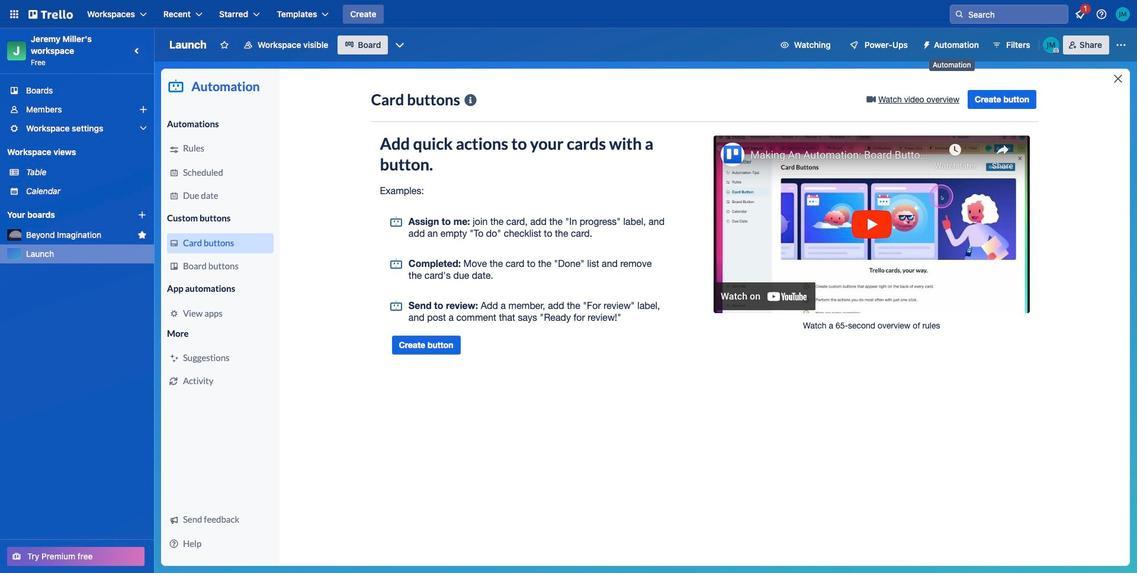 Task type: vqa. For each thing, say whether or not it's contained in the screenshot.
Goal
no



Task type: describe. For each thing, give the bounding box(es) containing it.
Board name text field
[[164, 36, 213, 55]]

workspace navigation collapse icon image
[[129, 43, 146, 59]]

0 vertical spatial jeremy miller (jeremymiller198) image
[[1116, 7, 1130, 21]]

show menu image
[[1115, 39, 1127, 51]]

starred icon image
[[137, 230, 147, 240]]

1 notification image
[[1073, 7, 1088, 21]]

open information menu image
[[1096, 8, 1108, 20]]

add board image
[[137, 210, 147, 220]]

Search field
[[964, 6, 1068, 23]]

star or unstar board image
[[220, 40, 229, 50]]

sm image
[[918, 36, 934, 52]]



Task type: locate. For each thing, give the bounding box(es) containing it.
this member is an admin of this board. image
[[1054, 48, 1059, 53]]

customize views image
[[394, 39, 406, 51]]

search image
[[955, 9, 964, 19]]

0 horizontal spatial jeremy miller (jeremymiller198) image
[[1043, 37, 1060, 53]]

tooltip
[[929, 59, 975, 71]]

your boards with 2 items element
[[7, 208, 120, 222]]

primary element
[[0, 0, 1137, 28]]

back to home image
[[28, 5, 73, 24]]

1 horizontal spatial jeremy miller (jeremymiller198) image
[[1116, 7, 1130, 21]]

jeremy miller (jeremymiller198) image down search field
[[1043, 37, 1060, 53]]

jeremy miller (jeremymiller198) image
[[1116, 7, 1130, 21], [1043, 37, 1060, 53]]

1 vertical spatial jeremy miller (jeremymiller198) image
[[1043, 37, 1060, 53]]

jeremy miller (jeremymiller198) image right open information menu image
[[1116, 7, 1130, 21]]



